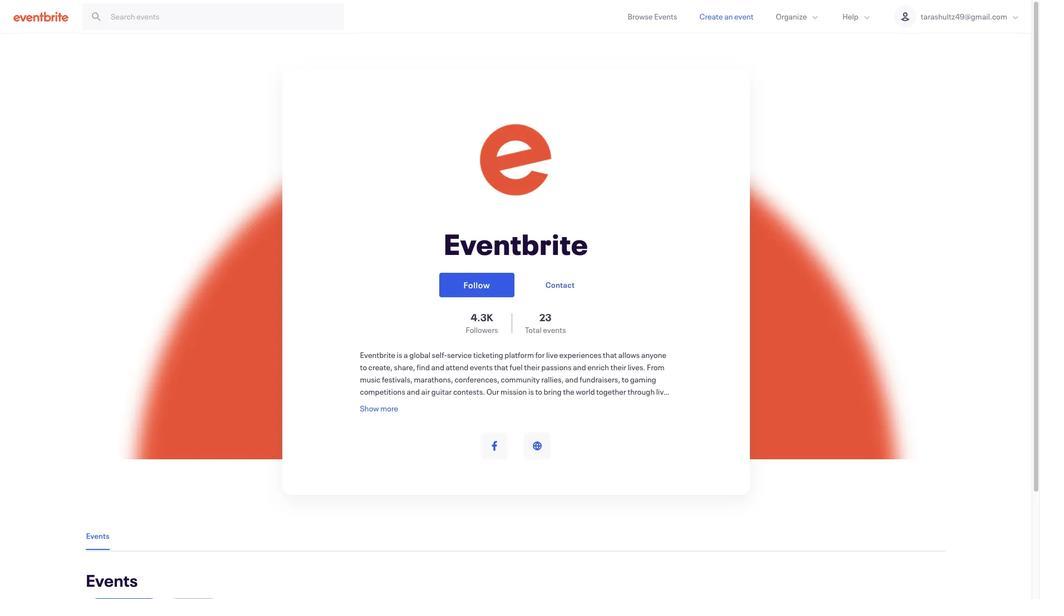 Task type: locate. For each thing, give the bounding box(es) containing it.
for
[[536, 350, 545, 360]]

0 horizontal spatial is
[[397, 350, 402, 360]]

and
[[431, 362, 445, 373], [573, 362, 586, 373], [565, 374, 578, 385], [407, 387, 420, 397]]

eventbrite for eventbrite is a global self-service ticketing platform for live experiences that allows anyone to create, share, find and attend events that fuel their passions and enrich their lives. from music festivals, marathons, conferences, community rallies, and fundraisers, to gaming competitions and air guitar contests. our mission is to bring the world together through live experiences.
[[360, 350, 396, 360]]

air
[[421, 387, 430, 397]]

1 horizontal spatial eventbrite
[[444, 225, 589, 263]]

1 vertical spatial is
[[529, 387, 534, 397]]

competitions
[[360, 387, 406, 397]]

events down 23
[[543, 325, 566, 335]]

2 their from the left
[[611, 362, 627, 373]]

live right through
[[657, 387, 668, 397]]

that left fuel
[[494, 362, 508, 373]]

0 horizontal spatial live
[[546, 350, 558, 360]]

23
[[540, 311, 552, 324]]

total
[[525, 325, 542, 335]]

find
[[417, 362, 430, 373]]

events
[[655, 11, 678, 22], [86, 531, 110, 541], [86, 570, 138, 592]]

2 horizontal spatial to
[[622, 374, 629, 385]]

that up enrich
[[603, 350, 617, 360]]

events up conferences,
[[470, 362, 493, 373]]

0 vertical spatial events
[[543, 325, 566, 335]]

eventbrite for eventbrite
[[444, 225, 589, 263]]

the
[[563, 387, 575, 397]]

create an event
[[700, 11, 754, 22]]

1 horizontal spatial their
[[611, 362, 627, 373]]

lives.
[[628, 362, 646, 373]]

to left bring
[[536, 387, 543, 397]]

events inside 23 total events
[[543, 325, 566, 335]]

their
[[524, 362, 540, 373], [611, 362, 627, 373]]

contact
[[546, 279, 575, 290]]

is
[[397, 350, 402, 360], [529, 387, 534, 397]]

their down for
[[524, 362, 540, 373]]

0 horizontal spatial events
[[470, 362, 493, 373]]

1 vertical spatial events
[[86, 531, 110, 541]]

show
[[360, 403, 379, 414]]

live right for
[[546, 350, 558, 360]]

is left a
[[397, 350, 402, 360]]

0 vertical spatial is
[[397, 350, 402, 360]]

1 vertical spatial that
[[494, 362, 508, 373]]

1 vertical spatial events
[[470, 362, 493, 373]]

event
[[735, 11, 754, 22]]

their down allows
[[611, 362, 627, 373]]

1 their from the left
[[524, 362, 540, 373]]

create an event link
[[689, 0, 765, 33]]

that
[[603, 350, 617, 360], [494, 362, 508, 373]]

to up music
[[360, 362, 367, 373]]

2 vertical spatial to
[[536, 387, 543, 397]]

0 horizontal spatial to
[[360, 362, 367, 373]]

1 vertical spatial live
[[657, 387, 668, 397]]

0 vertical spatial eventbrite
[[444, 225, 589, 263]]

1 vertical spatial eventbrite
[[360, 350, 396, 360]]

0 horizontal spatial their
[[524, 362, 540, 373]]

eventbrite image
[[13, 11, 69, 22]]

and down the experiences
[[573, 362, 586, 373]]

mission
[[501, 387, 527, 397]]

music
[[360, 374, 381, 385]]

browse
[[628, 11, 653, 22]]

a
[[404, 350, 408, 360]]

conferences,
[[455, 374, 500, 385]]

contests.
[[453, 387, 485, 397]]

platform
[[505, 350, 534, 360]]

to
[[360, 362, 367, 373], [622, 374, 629, 385], [536, 387, 543, 397]]

browse events
[[628, 11, 678, 22]]

1 horizontal spatial that
[[603, 350, 617, 360]]

1 vertical spatial to
[[622, 374, 629, 385]]

follow
[[464, 279, 490, 291]]

create,
[[369, 362, 393, 373]]

0 vertical spatial live
[[546, 350, 558, 360]]

passions
[[542, 362, 572, 373]]

live
[[546, 350, 558, 360], [657, 387, 668, 397]]

1 horizontal spatial to
[[536, 387, 543, 397]]

to down the lives.
[[622, 374, 629, 385]]

gaming
[[630, 374, 657, 385]]

an
[[725, 11, 733, 22]]

show more button
[[360, 403, 398, 415]]

tarashultz49@gmail.com
[[921, 11, 1008, 22]]

0 horizontal spatial eventbrite
[[360, 350, 396, 360]]

eventbrite inside eventbrite is a global self-service ticketing platform for live experiences that allows anyone to create, share, find and attend events that fuel their passions and enrich their lives. from music festivals, marathons, conferences, community rallies, and fundraisers, to gaming competitions and air guitar contests. our mission is to bring the world together through live experiences.
[[360, 350, 396, 360]]

organize
[[776, 11, 807, 22]]

1 horizontal spatial events
[[543, 325, 566, 335]]

1 horizontal spatial live
[[657, 387, 668, 397]]

eventbrite
[[444, 225, 589, 263], [360, 350, 396, 360]]

allows
[[619, 350, 640, 360]]

more
[[381, 403, 398, 414]]

events
[[543, 325, 566, 335], [470, 362, 493, 373]]

experiences
[[560, 350, 602, 360]]

is down community
[[529, 387, 534, 397]]

attend
[[446, 362, 469, 373]]

2 vertical spatial events
[[86, 570, 138, 592]]

help
[[843, 11, 859, 22]]



Task type: describe. For each thing, give the bounding box(es) containing it.
eventbrite is a global self-service ticketing platform for live experiences that allows anyone to create, share, find and attend events that fuel their passions and enrich their lives. from music festivals, marathons, conferences, community rallies, and fundraisers, to gaming competitions and air guitar contests. our mission is to bring the world together through live experiences.
[[360, 350, 668, 409]]

anyone
[[642, 350, 667, 360]]

fundraisers,
[[580, 374, 621, 385]]

organize link
[[765, 0, 832, 33]]

events link
[[86, 531, 110, 541]]

follow button
[[439, 273, 515, 297]]

followers
[[466, 325, 498, 335]]

marathons,
[[414, 374, 453, 385]]

fuel
[[510, 362, 523, 373]]

4.3k
[[471, 311, 494, 324]]

events inside eventbrite is a global self-service ticketing platform for live experiences that allows anyone to create, share, find and attend events that fuel their passions and enrich their lives. from music festivals, marathons, conferences, community rallies, and fundraisers, to gaming competitions and air guitar contests. our mission is to bring the world together through live experiences.
[[470, 362, 493, 373]]

and up 'the'
[[565, 374, 578, 385]]

help link
[[832, 0, 883, 33]]

ticketing
[[473, 350, 503, 360]]

0 vertical spatial that
[[603, 350, 617, 360]]

our
[[487, 387, 499, 397]]

world
[[576, 387, 595, 397]]

enrich
[[588, 362, 609, 373]]

together
[[597, 387, 626, 397]]

and down self-
[[431, 362, 445, 373]]

23 total events
[[525, 311, 566, 335]]

show more
[[360, 403, 398, 414]]

bring
[[544, 387, 562, 397]]

0 horizontal spatial that
[[494, 362, 508, 373]]

experiences.
[[360, 399, 404, 409]]

community
[[501, 374, 540, 385]]

through
[[628, 387, 655, 397]]

tarashultz49@gmail.com link
[[883, 0, 1032, 33]]

guitar
[[432, 387, 452, 397]]

share,
[[394, 362, 415, 373]]

service
[[447, 350, 472, 360]]

0 vertical spatial to
[[360, 362, 367, 373]]

rallies,
[[542, 374, 564, 385]]

from
[[647, 362, 665, 373]]

global
[[410, 350, 431, 360]]

1 horizontal spatial is
[[529, 387, 534, 397]]

and left air
[[407, 387, 420, 397]]

contact button
[[528, 273, 593, 297]]

browse events link
[[617, 0, 689, 33]]

festivals,
[[382, 374, 413, 385]]

self-
[[432, 350, 447, 360]]

create
[[700, 11, 723, 22]]

4.3k followers
[[466, 311, 498, 335]]

0 vertical spatial events
[[655, 11, 678, 22]]



Task type: vqa. For each thing, say whether or not it's contained in the screenshot.
the top 'live'
yes



